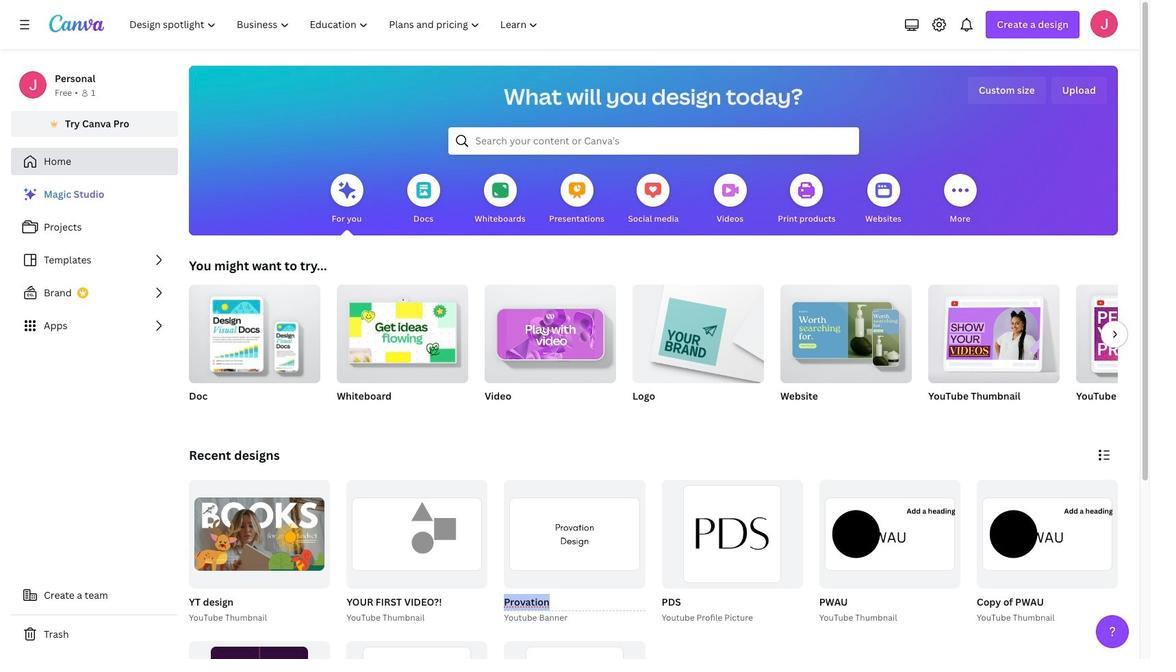 Task type: describe. For each thing, give the bounding box(es) containing it.
james peterson image
[[1090, 10, 1118, 38]]

Search search field
[[475, 128, 831, 154]]



Task type: vqa. For each thing, say whether or not it's contained in the screenshot.
Or
no



Task type: locate. For each thing, give the bounding box(es) containing it.
top level navigation element
[[120, 11, 550, 38]]

list
[[11, 181, 178, 340]]

group
[[189, 279, 320, 420], [189, 279, 320, 383], [337, 279, 468, 420], [337, 279, 468, 383], [780, 279, 912, 420], [780, 279, 912, 383], [928, 279, 1060, 420], [928, 279, 1060, 383], [485, 285, 616, 420], [633, 285, 764, 420], [1076, 285, 1150, 420], [1076, 285, 1150, 383], [186, 480, 330, 625], [189, 480, 330, 588], [344, 480, 488, 625], [346, 480, 488, 588], [501, 480, 645, 625], [659, 480, 803, 625], [662, 480, 803, 588], [816, 480, 960, 625], [819, 480, 960, 588], [974, 480, 1118, 625], [977, 480, 1118, 588], [189, 641, 330, 659], [346, 641, 488, 659], [504, 641, 645, 659]]

None search field
[[448, 127, 859, 155]]

None field
[[504, 594, 645, 611]]



